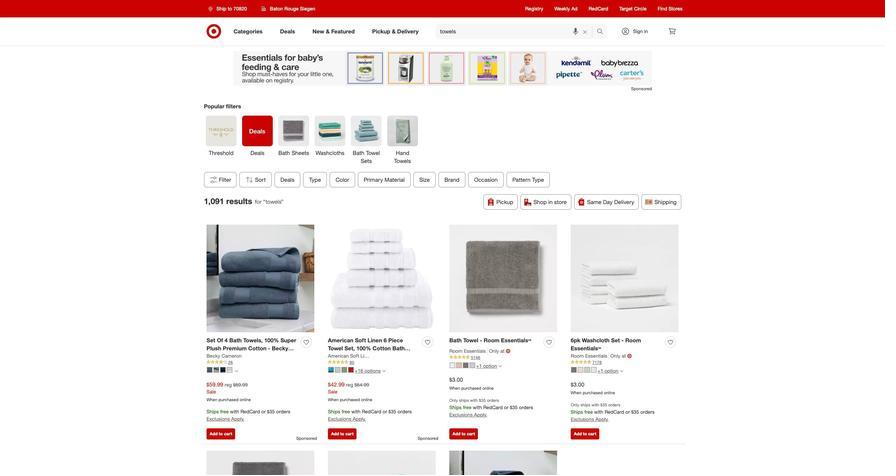Task type: describe. For each thing, give the bounding box(es) containing it.
all colors + 16 more colors element
[[382, 369, 385, 374]]

light peach image
[[456, 363, 462, 369]]

dark gray image
[[571, 368, 577, 373]]

white image
[[227, 368, 232, 373]]

advertisement element
[[233, 51, 652, 86]]

all colors element
[[235, 369, 238, 374]]

light blue image
[[207, 368, 213, 373]]

1 horizontal spatial mint image
[[584, 368, 590, 373]]

light peach image
[[578, 368, 583, 373]]

sage green image
[[342, 368, 347, 373]]

all colors + 16 more colors image
[[382, 370, 385, 373]]

all colors + 1 more colors element for the rightmost white icon
[[620, 369, 623, 374]]



Task type: vqa. For each thing, say whether or not it's contained in the screenshot.
all colors image
yes



Task type: locate. For each thing, give the bounding box(es) containing it.
0 horizontal spatial white image
[[450, 363, 455, 369]]

0 vertical spatial all colors + 1 more colors image
[[499, 365, 502, 369]]

1 horizontal spatial white image
[[591, 368, 597, 373]]

light gray image
[[214, 368, 219, 373]]

8pc 12"x12" kids' washcloth set boho - pillowfort™ image
[[328, 452, 436, 476], [328, 452, 436, 476]]

white image left light peach icon
[[450, 363, 455, 369]]

all colors + 1 more colors image for all colors + 1 more colors element for the rightmost white icon
[[620, 370, 623, 373]]

red image
[[348, 368, 354, 373]]

0 horizontal spatial all colors + 1 more colors image
[[499, 365, 502, 369]]

What can we help you find? suggestions appear below search field
[[436, 24, 599, 39]]

silver grey image
[[335, 368, 341, 373]]

0 vertical spatial all colors + 1 more colors element
[[499, 365, 502, 369]]

all colors image
[[235, 370, 238, 373]]

navy image
[[220, 368, 226, 373]]

1 horizontal spatial all colors + 1 more colors element
[[620, 369, 623, 374]]

dark gray image
[[463, 363, 469, 369]]

white image
[[450, 363, 455, 369], [591, 368, 597, 373]]

all colors + 1 more colors element
[[499, 365, 502, 369], [620, 369, 623, 374]]

all colors + 1 more colors image
[[499, 365, 502, 369], [620, 370, 623, 373]]

1 vertical spatial all colors + 1 more colors image
[[620, 370, 623, 373]]

mint image right dark gray image
[[470, 363, 475, 369]]

mint image
[[470, 363, 475, 369], [584, 368, 590, 373]]

1 vertical spatial all colors + 1 more colors element
[[620, 369, 623, 374]]

0 horizontal spatial mint image
[[470, 363, 475, 369]]

all colors + 1 more colors element for the left mint icon
[[499, 365, 502, 369]]

6 piece bath towels set, 100% super plush premium cotton - becky cameron image
[[449, 452, 557, 476], [449, 452, 557, 476]]

6pk washcloth set - room essentials™ image
[[571, 225, 679, 333], [571, 225, 679, 333]]

1 horizontal spatial all colors + 1 more colors image
[[620, 370, 623, 373]]

all colors + 1 more colors image for all colors + 1 more colors element related to the left mint icon
[[499, 365, 502, 369]]

mint image right light peach image
[[584, 368, 590, 373]]

american soft linen 6 piece towel set, 100% cotton bath towels for bathroom image
[[328, 225, 436, 333], [328, 225, 436, 333]]

everyday bath towel - room essentials™ image
[[207, 452, 314, 476], [207, 452, 314, 476]]

aqua blue image
[[328, 368, 334, 373]]

set of 4 bath towels, 100% super plush premium cotton - becky cameron image
[[207, 225, 314, 333], [207, 225, 314, 333]]

bath towel - room essentials™ image
[[449, 225, 557, 333], [449, 225, 557, 333]]

white image right light peach image
[[591, 368, 597, 373]]

0 horizontal spatial all colors + 1 more colors element
[[499, 365, 502, 369]]



